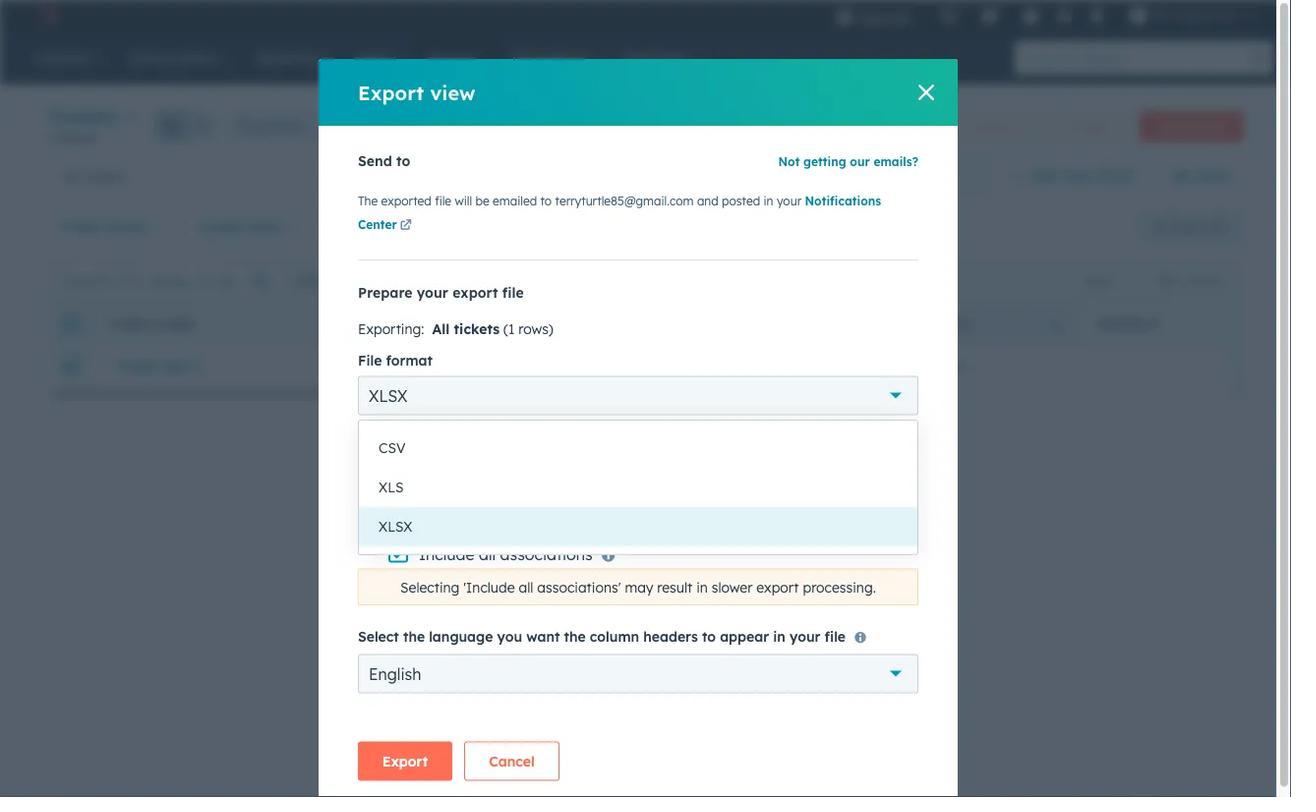 Task type: vqa. For each thing, say whether or not it's contained in the screenshot.
Choose within Form from Maria Johnson (Sample Contact) with subject (no subject) Row
no



Task type: locate. For each thing, give the bounding box(es) containing it.
export down english
[[383, 753, 428, 770]]

1 inside tickets banner
[[47, 130, 54, 145]]

1 horizontal spatial export button
[[1068, 268, 1131, 294]]

included
[[432, 450, 490, 467]]

last activity date button
[[319, 208, 479, 247]]

hubspot image
[[35, 4, 59, 28]]

2 horizontal spatial date
[[902, 317, 933, 332]]

csv
[[379, 440, 406, 457]]

unassigned tickets
[[691, 168, 814, 185]]

record
[[57, 130, 95, 145]]

0 horizontal spatial export
[[453, 284, 498, 301]]

all down the 1 record
[[63, 168, 78, 185]]

your
[[777, 194, 802, 209], [417, 284, 448, 301], [790, 629, 821, 646]]

25 per page
[[687, 412, 769, 429]]

export up send to
[[358, 80, 424, 105]]

2 vertical spatial file
[[825, 629, 846, 646]]

the right want
[[564, 629, 586, 646]]

your down processing.
[[790, 629, 821, 646]]

last
[[332, 218, 361, 236]]

prepare your export file
[[358, 284, 524, 301]]

all inside popup button
[[238, 118, 251, 133]]

in up on
[[508, 481, 521, 501]]

vhs
[[1151, 7, 1177, 24]]

can
[[1181, 7, 1203, 24]]

properties up include
[[412, 513, 488, 533]]

1 horizontal spatial the
[[525, 481, 549, 501]]

new (support pipeline)
[[608, 357, 758, 375]]

create inside button
[[1156, 119, 1193, 134]]

export button for edit columns
[[1068, 268, 1131, 294]]

1 horizontal spatial file
[[502, 284, 524, 301]]

0 vertical spatial properties
[[427, 481, 503, 501]]

1 horizontal spatial create
[[853, 317, 899, 332]]

view right the add
[[1064, 167, 1096, 184]]

today at 4:41 pm
[[854, 357, 965, 375]]

xlsx inside xlsx button
[[379, 518, 413, 536]]

marketplaces image
[[981, 9, 999, 27]]

settings image
[[1055, 8, 1073, 26]]

1 vertical spatial to
[[540, 194, 552, 209]]

all down prepare your export file
[[432, 320, 450, 337]]

link opens in a new window image
[[400, 217, 412, 235], [400, 220, 412, 232]]

ticket left name
[[110, 317, 154, 332]]

our
[[850, 154, 870, 169]]

0 vertical spatial export button
[[1068, 268, 1131, 294]]

all for pipelines
[[238, 118, 251, 133]]

1 vertical spatial export
[[510, 450, 555, 467]]

your for the exported file will be emailed to terryturtle85@gmail.com and posted in your
[[777, 194, 802, 209]]

to right the emailed at the top left
[[540, 194, 552, 209]]

export view dialog
[[319, 59, 958, 798]]

2 horizontal spatial file
[[825, 629, 846, 646]]

may
[[625, 579, 653, 596]]

export for edit columns
[[1081, 273, 1118, 288]]

menu item
[[926, 0, 930, 31]]

to right my
[[396, 152, 411, 170]]

in
[[764, 194, 774, 209], [494, 450, 506, 467], [508, 481, 521, 501], [697, 579, 708, 596], [773, 629, 786, 646]]

create down the all tickets button on the left of page
[[199, 218, 245, 236]]

next button
[[592, 408, 674, 434]]

edit up exporting: all tickets (1 rows) in the left of the page
[[437, 274, 460, 288]]

calling icon image
[[940, 8, 958, 25]]

1 horizontal spatial date
[[422, 218, 453, 236]]

press to sort. image
[[313, 316, 321, 330]]

2 link opens in a new window image from the top
[[400, 220, 412, 232]]

export for cancel
[[383, 753, 428, 770]]

send to
[[358, 152, 411, 170]]

properties for in
[[427, 481, 503, 501]]

language
[[429, 629, 493, 646]]

group
[[155, 110, 217, 141]]

xlsx down the "only"
[[379, 518, 413, 536]]

priority right descending sort. press to sort ascending. element
[[1099, 317, 1159, 332]]

1 edit from the left
[[1155, 273, 1177, 288]]

ticket left owner
[[60, 218, 102, 236]]

export
[[358, 80, 424, 105], [1081, 273, 1118, 288], [383, 753, 428, 770]]

prev
[[533, 412, 564, 430]]

edit left columns
[[1155, 273, 1177, 288]]

view for add
[[1064, 167, 1096, 184]]

1 for 1
[[578, 412, 585, 429]]

records
[[515, 513, 570, 533]]

0 horizontal spatial edit
[[437, 274, 460, 288]]

the up records
[[525, 481, 549, 501]]

my open tickets button
[[362, 156, 676, 196]]

tickets inside export view dialog
[[454, 320, 500, 337]]

edit
[[1155, 273, 1177, 288], [437, 274, 460, 288]]

2 horizontal spatial to
[[702, 629, 716, 646]]

0 horizontal spatial date
[[249, 218, 281, 236]]

date
[[249, 218, 281, 236], [422, 218, 453, 236], [902, 317, 933, 332]]

0 vertical spatial create
[[1156, 119, 1193, 134]]

0 vertical spatial ticket
[[60, 218, 102, 236]]

menu containing vhs can fix it!
[[822, 0, 1268, 31]]

1 vertical spatial ticket
[[110, 317, 154, 332]]

0 horizontal spatial create
[[199, 218, 245, 236]]

at
[[897, 357, 911, 375]]

actions
[[974, 119, 1015, 134]]

0 horizontal spatial all
[[479, 544, 496, 564]]

tickets left (1
[[454, 320, 500, 337]]

4:41
[[915, 357, 941, 375]]

create left ticket at the right
[[1156, 119, 1193, 134]]

view
[[430, 80, 475, 105], [1064, 167, 1096, 184], [1202, 220, 1228, 235], [553, 481, 587, 501]]

all down the all properties on records
[[479, 544, 496, 564]]

(support
[[641, 357, 699, 375]]

view up records
[[553, 481, 587, 501]]

all inside the properties included in export element
[[390, 513, 407, 533]]

date for create date
[[249, 218, 281, 236]]

tickets down the record
[[82, 168, 125, 185]]

0 horizontal spatial priority
[[504, 218, 556, 236]]

0 vertical spatial priority
[[504, 218, 556, 236]]

pipeline inside button
[[419, 357, 469, 375]]

1 vertical spatial pipeline
[[419, 357, 469, 375]]

in right appear
[[773, 629, 786, 646]]

support pipeline
[[362, 357, 469, 375]]

calling icon button
[[932, 3, 965, 29]]

menu
[[822, 0, 1268, 31]]

0 vertical spatial to
[[396, 152, 411, 170]]

1 left the record
[[47, 130, 54, 145]]

view up my open tickets
[[430, 80, 475, 105]]

all down the "only"
[[390, 513, 407, 533]]

2 vertical spatial create
[[853, 317, 899, 332]]

pipeline)
[[702, 357, 758, 375]]

pipeline down exporting: all tickets (1 rows) in the left of the page
[[419, 357, 469, 375]]

view inside add view (3/5) popup button
[[1064, 167, 1096, 184]]

tickets up will
[[436, 168, 479, 185]]

xlsx down support
[[369, 386, 408, 406]]

view for export
[[430, 80, 475, 105]]

new (support pipeline) button
[[584, 346, 830, 386]]

1 horizontal spatial edit
[[1155, 273, 1177, 288]]

tickets
[[47, 104, 117, 129]]

file left will
[[435, 194, 452, 209]]

export button left edit columns
[[1068, 268, 1131, 294]]

list box containing csv
[[359, 421, 918, 555]]

export up exporting: all tickets (1 rows) in the left of the page
[[453, 284, 498, 301]]

create date
[[199, 218, 281, 236]]

exporting:
[[358, 320, 424, 337]]

export down prev button
[[510, 450, 555, 467]]

1 vertical spatial create
[[199, 218, 245, 236]]

pm
[[945, 357, 965, 375]]

1 horizontal spatial priority
[[1099, 317, 1159, 332]]

import
[[1072, 119, 1111, 134]]

file
[[435, 194, 452, 209], [502, 284, 524, 301], [825, 629, 846, 646]]

create inside popup button
[[199, 218, 245, 236]]

ticket inside "ticket owner" popup button
[[60, 218, 102, 236]]

1 vertical spatial properties
[[412, 513, 488, 533]]

create for create ticket
[[1156, 119, 1193, 134]]

all for views
[[1171, 167, 1189, 184]]

all left pipelines
[[238, 118, 251, 133]]

in up only properties in the view
[[494, 450, 506, 467]]

import button
[[1055, 111, 1128, 142]]

pipeline down prepare
[[361, 317, 419, 332]]

ticket left test
[[117, 357, 158, 375]]

views
[[1193, 167, 1231, 184]]

assign button
[[355, 272, 409, 290]]

unassigned
[[691, 168, 768, 185]]

the right select
[[403, 629, 425, 646]]

help button
[[1015, 0, 1048, 31]]

priority down the emailed at the top left
[[504, 218, 556, 236]]

export button down english
[[358, 742, 453, 782]]

date left (pdt)
[[902, 317, 933, 332]]

ticket owner button
[[47, 208, 175, 247]]

all properties on records
[[390, 513, 570, 533]]

file down processing.
[[825, 629, 846, 646]]

list box
[[359, 421, 918, 555]]

2 vertical spatial your
[[790, 629, 821, 646]]

1 left selected
[[292, 273, 298, 288]]

edit inside the edit columns button
[[1155, 273, 1177, 288]]

create for create date (pdt)
[[853, 317, 899, 332]]

to left appear
[[702, 629, 716, 646]]

prepare
[[358, 284, 413, 301]]

2 vertical spatial ticket
[[117, 357, 158, 375]]

file up (1
[[502, 284, 524, 301]]

2 horizontal spatial create
[[1156, 119, 1193, 134]]

the
[[525, 481, 549, 501], [403, 629, 425, 646], [564, 629, 586, 646]]

ticket for ticket test 1
[[117, 357, 158, 375]]

1 inside 1 button
[[578, 412, 585, 429]]

column header
[[584, 303, 831, 346]]

all tickets button
[[47, 156, 362, 196]]

priority button
[[491, 208, 582, 247]]

today
[[854, 357, 893, 375]]

0 horizontal spatial file
[[435, 194, 452, 209]]

test
[[163, 357, 190, 375]]

1 horizontal spatial to
[[540, 194, 552, 209]]

0 horizontal spatial export button
[[358, 742, 453, 782]]

search image
[[1250, 51, 1264, 65]]

priority inside priority popup button
[[504, 218, 556, 236]]

view right save
[[1202, 220, 1228, 235]]

notifications button
[[1081, 0, 1114, 31]]

1 vertical spatial priority
[[1099, 317, 1159, 332]]

0 vertical spatial your
[[777, 194, 802, 209]]

page
[[734, 412, 769, 429]]

columns
[[1180, 273, 1227, 288]]

2 vertical spatial export
[[383, 753, 428, 770]]

edit for edit columns
[[1155, 273, 1177, 288]]

all right 'include
[[519, 579, 534, 596]]

your up exporting: all tickets (1 rows) in the left of the page
[[417, 284, 448, 301]]

1 vertical spatial export button
[[358, 742, 453, 782]]

prev button
[[496, 408, 571, 434]]

file format
[[358, 352, 433, 369]]

search button
[[1240, 41, 1274, 75]]

1
[[47, 130, 54, 145], [292, 273, 298, 288], [194, 357, 202, 375], [578, 412, 585, 429]]

press to sort. element
[[313, 316, 321, 333]]

properties included in export element
[[358, 475, 919, 606]]

edit inside the edit button
[[437, 274, 460, 288]]

1 vertical spatial export
[[1081, 273, 1118, 288]]

all inside button
[[63, 168, 78, 185]]

2 edit from the left
[[437, 274, 460, 288]]

date down exported
[[422, 218, 453, 236]]

group inside tickets banner
[[155, 110, 217, 141]]

(3/5)
[[1100, 167, 1134, 184]]

date down the all tickets button on the left of page
[[249, 218, 281, 236]]

per
[[707, 412, 730, 429]]

advanced filters (0) button
[[594, 208, 776, 247]]

export
[[453, 284, 498, 301], [510, 450, 555, 467], [757, 579, 799, 596]]

2 vertical spatial to
[[702, 629, 716, 646]]

view inside save view button
[[1202, 220, 1228, 235]]

ticket test 1
[[117, 357, 202, 375]]

1 vertical spatial file
[[502, 284, 524, 301]]

xls button
[[359, 468, 918, 508]]

all left views
[[1171, 167, 1189, 184]]

your down not
[[777, 194, 802, 209]]

my
[[377, 168, 396, 185]]

export left edit columns
[[1081, 273, 1118, 288]]

tickets up notifications
[[771, 168, 814, 185]]

be
[[476, 194, 490, 209]]

create date button
[[187, 208, 307, 247]]

export right slower
[[757, 579, 799, 596]]

1 vertical spatial xlsx
[[379, 518, 413, 536]]

tickets inside my open tickets button
[[436, 168, 479, 185]]

descending sort. press to sort ascending. element
[[1051, 316, 1058, 333]]

properties down included
[[427, 481, 503, 501]]

1 right "prev"
[[578, 412, 585, 429]]

all
[[479, 544, 496, 564], [519, 579, 534, 596]]

2 vertical spatial export
[[757, 579, 799, 596]]

1 vertical spatial all
[[519, 579, 534, 596]]

1 vertical spatial your
[[417, 284, 448, 301]]

1 horizontal spatial export
[[510, 450, 555, 467]]

create up today
[[853, 317, 899, 332]]

0 vertical spatial xlsx
[[369, 386, 408, 406]]

create
[[1156, 119, 1193, 134], [199, 218, 245, 236], [853, 317, 899, 332]]

name
[[158, 317, 193, 332]]

0 vertical spatial file
[[435, 194, 452, 209]]



Task type: describe. For each thing, give the bounding box(es) containing it.
vhs can fix it! button
[[1118, 0, 1266, 31]]

the exported file will be emailed to terryturtle85@gmail.com and posted in your
[[358, 194, 805, 209]]

tickets inside unassigned tickets button
[[771, 168, 814, 185]]

all pipelines
[[238, 118, 303, 133]]

send
[[358, 152, 392, 170]]

associations'
[[537, 579, 621, 596]]

filters
[[700, 218, 739, 236]]

advanced filters (0)
[[627, 218, 763, 236]]

properties
[[358, 450, 428, 467]]

you
[[497, 629, 522, 646]]

pipelines
[[254, 118, 303, 133]]

1 right test
[[194, 357, 202, 375]]

exported
[[381, 194, 432, 209]]

export button for cancel
[[358, 742, 453, 782]]

1 link opens in a new window image from the top
[[400, 217, 412, 235]]

notifications center
[[358, 194, 881, 232]]

format
[[386, 352, 433, 369]]

1 record
[[47, 130, 95, 145]]

view for save
[[1202, 220, 1228, 235]]

2 horizontal spatial the
[[564, 629, 586, 646]]

1 for 1 selected
[[292, 273, 298, 288]]

properties included in export
[[358, 450, 555, 467]]

0 vertical spatial export
[[358, 80, 424, 105]]

all for tickets
[[63, 168, 78, 185]]

file
[[358, 352, 382, 369]]

terry turtle image
[[1130, 7, 1147, 25]]

getting
[[804, 154, 847, 169]]

slower
[[712, 579, 753, 596]]

add view (3/5)
[[1033, 167, 1134, 184]]

xlsx inside xlsx dropdown button
[[369, 386, 408, 406]]

appear
[[720, 629, 769, 646]]

on
[[492, 513, 511, 533]]

(0)
[[744, 218, 763, 236]]

notifications
[[805, 194, 881, 209]]

fix
[[1207, 7, 1222, 24]]

column
[[590, 629, 639, 646]]

selected
[[301, 273, 347, 288]]

properties for on
[[412, 513, 488, 533]]

advanced
[[627, 218, 695, 236]]

Search ID, name, or description search field
[[52, 263, 284, 299]]

include all associations
[[419, 544, 593, 564]]

Search HubSpot search field
[[1015, 41, 1256, 75]]

create for create date
[[199, 218, 245, 236]]

add
[[1033, 167, 1060, 184]]

actions button
[[957, 111, 1043, 142]]

include
[[419, 544, 475, 564]]

my open tickets
[[377, 168, 479, 185]]

export view
[[358, 80, 475, 105]]

english
[[369, 665, 421, 684]]

create ticket
[[1156, 119, 1228, 134]]

view inside the properties included in export element
[[553, 481, 587, 501]]

close image
[[919, 85, 934, 100]]

descending sort. press to sort ascending. image
[[1051, 316, 1058, 330]]

associations
[[500, 544, 593, 564]]

tickets banner
[[47, 102, 1244, 156]]

edit button
[[421, 272, 460, 290]]

cancel button
[[464, 742, 559, 782]]

in right posted
[[764, 194, 774, 209]]

notifications image
[[1088, 9, 1106, 27]]

help image
[[1023, 9, 1040, 27]]

0 vertical spatial all
[[479, 544, 496, 564]]

0 horizontal spatial to
[[396, 152, 411, 170]]

emailed
[[493, 194, 537, 209]]

all for properties
[[390, 513, 407, 533]]

not getting our emails? button
[[778, 152, 919, 170]]

all views link
[[1159, 156, 1244, 196]]

hubspot link
[[24, 4, 74, 28]]

1 horizontal spatial all
[[519, 579, 534, 596]]

processing.
[[803, 579, 876, 596]]

all pipelines button
[[229, 110, 425, 141]]

last activity date
[[332, 218, 453, 236]]

tickets button
[[47, 102, 135, 131]]

selecting
[[400, 579, 460, 596]]

terryturtle85@gmail.com
[[555, 194, 694, 209]]

xlsx button
[[359, 508, 918, 547]]

save view
[[1172, 220, 1228, 235]]

pagination navigation
[[496, 408, 674, 434]]

headers
[[643, 629, 698, 646]]

activity
[[365, 218, 417, 236]]

select
[[358, 629, 399, 646]]

0 horizontal spatial the
[[403, 629, 425, 646]]

not
[[778, 154, 800, 169]]

date for create date (pdt)
[[902, 317, 933, 332]]

result
[[657, 579, 693, 596]]

tickets inside the all tickets button
[[82, 168, 125, 185]]

0 vertical spatial export
[[453, 284, 498, 301]]

all tickets
[[63, 168, 125, 185]]

create date (pdt)
[[853, 317, 969, 332]]

create ticket button
[[1140, 111, 1244, 142]]

only properties in the view
[[390, 481, 587, 501]]

rows)
[[519, 320, 554, 337]]

ticket for ticket name
[[110, 317, 154, 332]]

in right result
[[697, 579, 708, 596]]

delete
[[487, 274, 525, 288]]

1 button
[[571, 408, 592, 434]]

2 horizontal spatial export
[[757, 579, 799, 596]]

center
[[358, 217, 397, 232]]

edit for edit
[[437, 274, 460, 288]]

select the language you want the column headers to appear in your file
[[358, 629, 846, 646]]

your for select the language you want the column headers to appear in your file
[[790, 629, 821, 646]]

0 vertical spatial pipeline
[[361, 317, 419, 332]]

support
[[362, 357, 415, 375]]

english button
[[358, 655, 919, 694]]

settings link
[[1052, 5, 1077, 26]]

cancel
[[489, 753, 535, 770]]

assign
[[370, 274, 409, 288]]

1 for 1 record
[[47, 130, 54, 145]]

upgrade image
[[836, 9, 853, 27]]

save
[[1172, 220, 1199, 235]]

(1
[[504, 320, 515, 337]]

25 per page button
[[674, 401, 795, 441]]

vhs can fix it!
[[1151, 7, 1236, 24]]

only
[[390, 481, 423, 501]]

ticket for ticket owner
[[60, 218, 102, 236]]

notifications center link
[[358, 194, 881, 235]]

support pipeline button
[[338, 346, 584, 386]]

posted
[[722, 194, 760, 209]]



